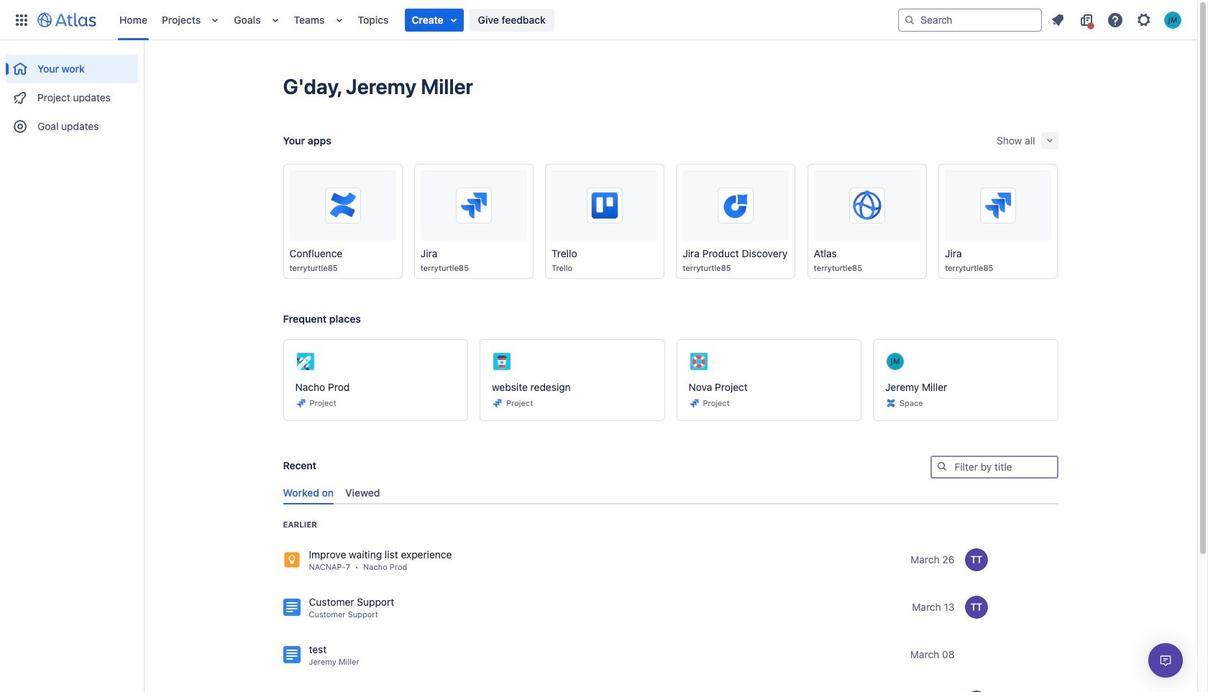 Task type: locate. For each thing, give the bounding box(es) containing it.
expand icon image
[[1044, 135, 1055, 147]]

group
[[6, 40, 138, 145]]

heading
[[283, 519, 317, 531]]

confluence image
[[885, 398, 897, 409], [885, 398, 897, 409]]

jira image
[[283, 552, 300, 569]]

banner
[[0, 0, 1197, 40]]

jira image
[[295, 398, 307, 409], [295, 398, 307, 409], [492, 398, 503, 409], [689, 398, 700, 409], [689, 398, 700, 409]]

help image
[[1107, 11, 1124, 28]]

list
[[112, 0, 898, 40], [1045, 8, 1189, 31]]

tab list
[[277, 482, 1058, 505]]

list item
[[405, 8, 464, 31]]

None search field
[[898, 8, 1042, 31]]

search image
[[904, 14, 916, 26]]

switch to... image
[[13, 11, 30, 28]]

1 horizontal spatial list
[[1045, 8, 1189, 31]]



Task type: vqa. For each thing, say whether or not it's contained in the screenshot.
'Heading'
yes



Task type: describe. For each thing, give the bounding box(es) containing it.
settings image
[[1136, 11, 1153, 28]]

top element
[[9, 0, 898, 40]]

account image
[[1164, 11, 1182, 28]]

notifications image
[[1049, 11, 1067, 28]]

open intercom messenger image
[[1157, 652, 1174, 670]]

search image
[[936, 461, 948, 472]]

0 horizontal spatial list
[[112, 0, 898, 40]]

Search field
[[898, 8, 1042, 31]]

Filter by title field
[[932, 457, 1057, 478]]

confluence image
[[283, 647, 300, 664]]

list item inside top element
[[405, 8, 464, 31]]

confluence image
[[283, 599, 300, 616]]

jira image
[[492, 398, 503, 409]]



